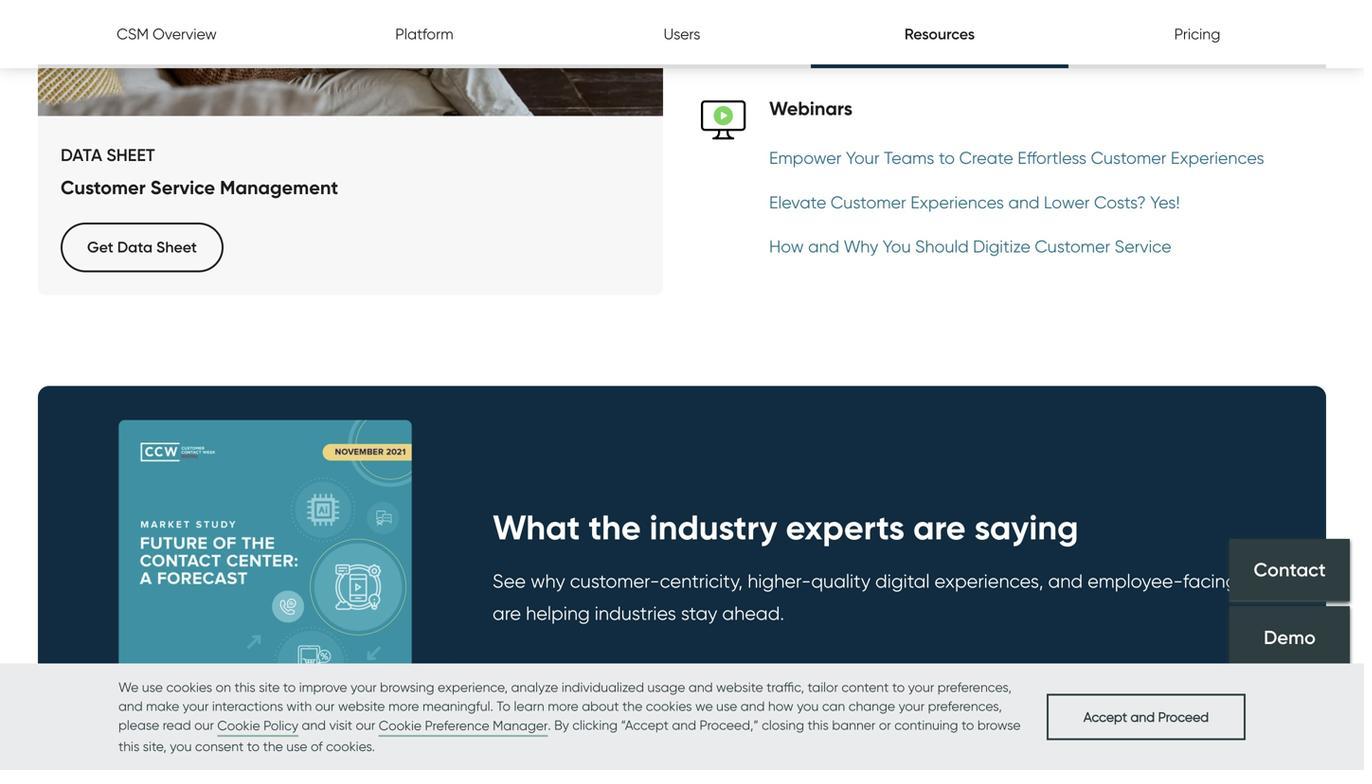 Task type: locate. For each thing, give the bounding box(es) containing it.
more down "browsing"
[[389, 699, 419, 715]]

. by clicking "accept and proceed," closing this banner or continuing to browse this site, you consent to the use of cookies.
[[118, 718, 1021, 755]]

1 horizontal spatial you
[[797, 699, 819, 715]]

0 horizontal spatial cookies
[[166, 680, 212, 696]]

on
[[216, 680, 231, 696]]

we
[[118, 680, 139, 696]]

to down 'cookie policy' link
[[247, 739, 260, 755]]

0 vertical spatial are
[[914, 507, 966, 549]]

service down yes!
[[1115, 236, 1172, 257]]

0 horizontal spatial cookie
[[217, 718, 260, 734]]

experience,
[[438, 680, 508, 696]]

1 horizontal spatial use
[[287, 739, 308, 755]]

to
[[497, 699, 511, 715]]

0 vertical spatial website
[[717, 680, 764, 696]]

1 horizontal spatial this
[[235, 680, 256, 696]]

you down the tailor
[[797, 699, 819, 715]]

are up digital
[[914, 507, 966, 549]]

use up 'make'
[[142, 680, 163, 696]]

preference
[[425, 718, 490, 734]]

1 vertical spatial are
[[493, 602, 521, 625]]

this up interactions
[[235, 680, 256, 696]]

change
[[849, 699, 896, 715]]

you
[[797, 699, 819, 715], [170, 739, 192, 755]]

experiences
[[1171, 148, 1265, 168], [911, 192, 1005, 213]]

1 vertical spatial preferences,
[[929, 699, 1003, 715]]

demo link
[[1230, 607, 1351, 669]]

cookies up 'make'
[[166, 680, 212, 696]]

edition
[[1204, 18, 1257, 39]]

0 horizontal spatial this
[[118, 739, 140, 755]]

our up 'consent'
[[194, 718, 214, 734]]

employee-
[[1088, 570, 1184, 593]]

0 horizontal spatial experiences
[[911, 192, 1005, 213]]

website up "visit"
[[338, 699, 385, 715]]

1 horizontal spatial service
[[1115, 236, 1172, 257]]

empower
[[770, 148, 842, 168]]

1 vertical spatial experiences
[[911, 192, 1005, 213]]

cookie down "browsing"
[[379, 718, 422, 734]]

0 vertical spatial you
[[797, 699, 819, 715]]

content
[[842, 680, 889, 696]]

create
[[960, 148, 1014, 168]]

1 vertical spatial website
[[338, 699, 385, 715]]

management
[[220, 176, 338, 200]]

why
[[844, 236, 879, 257]]

0 vertical spatial preferences,
[[938, 680, 1012, 696]]

0 horizontal spatial you
[[170, 739, 192, 755]]

and up of
[[302, 718, 326, 734]]

experiences up how and why you should digitize customer service "link"
[[911, 192, 1005, 213]]

2 vertical spatial use
[[287, 739, 308, 755]]

are
[[914, 507, 966, 549], [493, 602, 521, 625]]

service down the sheet
[[150, 176, 215, 200]]

are down the see
[[493, 602, 521, 625]]

yes!
[[1151, 192, 1181, 213]]

how and why you should digitize customer service link
[[770, 236, 1172, 257]]

0 vertical spatial this
[[235, 680, 256, 696]]

browsing
[[380, 680, 435, 696]]

1 horizontal spatial cookie
[[379, 718, 422, 734]]

or
[[879, 718, 892, 734]]

industry
[[650, 507, 778, 549]]

2 horizontal spatial our
[[356, 718, 376, 734]]

the down policy
[[263, 739, 283, 755]]

use up proceed,"
[[717, 699, 738, 715]]

2 vertical spatial this
[[118, 739, 140, 755]]

this down the please at the bottom of the page
[[118, 739, 140, 755]]

our right "visit"
[[356, 718, 376, 734]]

digital
[[876, 570, 930, 593]]

the
[[589, 507, 641, 549], [623, 699, 643, 715], [263, 739, 283, 755]]

to right site
[[283, 680, 296, 696]]

your
[[351, 680, 377, 696], [909, 680, 935, 696], [183, 699, 209, 715], [899, 699, 925, 715]]

2 vertical spatial the
[[263, 739, 283, 755]]

the up "accept
[[623, 699, 643, 715]]

and down we
[[672, 718, 697, 734]]

data sheet
[[61, 145, 155, 165]]

website up proceed,"
[[717, 680, 764, 696]]

customer down lower
[[1035, 236, 1111, 257]]

and right accept
[[1131, 709, 1156, 725]]

by
[[555, 718, 569, 734]]

closing
[[762, 718, 805, 734]]

2 horizontal spatial this
[[808, 718, 829, 734]]

preferences,
[[938, 680, 1012, 696], [929, 699, 1003, 715]]

1 horizontal spatial cookies
[[646, 699, 692, 715]]

data
[[61, 145, 102, 165]]

0 horizontal spatial are
[[493, 602, 521, 625]]

customer operations for dummies, servicenow special edition link
[[770, 18, 1257, 39]]

and down saying
[[1049, 570, 1084, 593]]

1 horizontal spatial website
[[717, 680, 764, 696]]

0 horizontal spatial use
[[142, 680, 163, 696]]

more
[[389, 699, 419, 715], [548, 699, 579, 715]]

0 vertical spatial experiences
[[1171, 148, 1265, 168]]

this
[[235, 680, 256, 696], [808, 718, 829, 734], [118, 739, 140, 755]]

and inside "button"
[[1131, 709, 1156, 725]]

customer
[[770, 18, 845, 39], [1092, 148, 1167, 168], [61, 176, 146, 200], [831, 192, 907, 213], [1035, 236, 1111, 257]]

teams
[[884, 148, 935, 168]]

cookie
[[217, 718, 260, 734], [379, 718, 422, 734]]

to up change
[[893, 680, 905, 696]]

cookie policy link
[[217, 717, 299, 737]]

you down read
[[170, 739, 192, 755]]

1 vertical spatial the
[[623, 699, 643, 715]]

1 horizontal spatial our
[[315, 699, 335, 715]]

policy
[[264, 718, 299, 734]]

you inside . by clicking "accept and proceed," closing this banner or continuing to browse this site, you consent to the use of cookies.
[[170, 739, 192, 755]]

cookies down usage
[[646, 699, 692, 715]]

centricity,
[[660, 570, 743, 593]]

this down can
[[808, 718, 829, 734]]

website
[[717, 680, 764, 696], [338, 699, 385, 715]]

quality
[[812, 570, 871, 593]]

1 horizontal spatial are
[[914, 507, 966, 549]]

0 horizontal spatial service
[[150, 176, 215, 200]]

customer up webinars
[[770, 18, 845, 39]]

our down improve
[[315, 699, 335, 715]]

2 horizontal spatial use
[[717, 699, 738, 715]]

customer service management
[[61, 176, 338, 200]]

and up we
[[689, 680, 713, 696]]

1 horizontal spatial more
[[548, 699, 579, 715]]

servicenow
[[1046, 18, 1138, 39]]

0 vertical spatial service
[[150, 176, 215, 200]]

more up the by
[[548, 699, 579, 715]]

customer operations for dummies, servicenow special edition
[[770, 18, 1257, 39]]

proceed
[[1159, 709, 1210, 725]]

effortless
[[1018, 148, 1087, 168]]

1 vertical spatial cookies
[[646, 699, 692, 715]]

experiences up yes!
[[1171, 148, 1265, 168]]

1 horizontal spatial experiences
[[1171, 148, 1265, 168]]

can
[[823, 699, 846, 715]]

service
[[150, 176, 215, 200], [1115, 236, 1172, 257]]

use left of
[[287, 739, 308, 755]]

0 horizontal spatial more
[[389, 699, 419, 715]]

1 vertical spatial you
[[170, 739, 192, 755]]

the up customer-
[[589, 507, 641, 549]]

0 horizontal spatial website
[[338, 699, 385, 715]]

cookie down interactions
[[217, 718, 260, 734]]

1 vertical spatial use
[[717, 699, 738, 715]]

ai
[[1243, 570, 1259, 593]]

use
[[142, 680, 163, 696], [717, 699, 738, 715], [287, 739, 308, 755]]

and down we at the bottom left of page
[[118, 699, 143, 715]]



Task type: describe. For each thing, give the bounding box(es) containing it.
dummies,
[[967, 18, 1042, 39]]

facing
[[1184, 570, 1238, 593]]

demo
[[1264, 626, 1317, 649]]

accept
[[1084, 709, 1128, 725]]

you
[[883, 236, 912, 257]]

we use cookies on this site to improve your browsing experience, analyze individualized usage and website traffic, tailor content to your preferences, and make your interactions with our website more meaningful. to learn more about the cookies we use and how you can change your preferences, please read our
[[118, 680, 1012, 734]]

cookies.
[[326, 739, 375, 755]]

to right teams
[[939, 148, 956, 168]]

empower your teams to create effortless customer experiences link
[[770, 148, 1265, 168]]

should
[[916, 236, 969, 257]]

webinars
[[770, 97, 853, 121]]

make
[[146, 699, 179, 715]]

and inside see why customer-centricity, higher-quality digital experiences, and employee-facing ai are helping industries stay ahead.
[[1049, 570, 1084, 593]]

empower your teams to create effortless customer experiences
[[770, 148, 1265, 168]]

please
[[118, 718, 159, 734]]

cookie policy and visit our cookie preference manager
[[217, 718, 548, 734]]

usage
[[648, 680, 686, 696]]

and right how
[[809, 236, 840, 257]]

digitize
[[974, 236, 1031, 257]]

1 vertical spatial service
[[1115, 236, 1172, 257]]

0 horizontal spatial our
[[194, 718, 214, 734]]

0 vertical spatial use
[[142, 680, 163, 696]]

contact link
[[1230, 539, 1351, 602]]

we
[[696, 699, 713, 715]]

clicking
[[573, 718, 618, 734]]

saying
[[975, 507, 1079, 549]]

improve
[[299, 680, 348, 696]]

with
[[287, 699, 312, 715]]

1 cookie from the left
[[217, 718, 260, 734]]

how
[[769, 699, 794, 715]]

our inside cookie policy and visit our cookie preference manager
[[356, 718, 376, 734]]

see why customer-centricity, higher-quality digital experiences, and employee-facing ai are helping industries stay ahead.
[[493, 570, 1259, 625]]

proceed,"
[[700, 718, 759, 734]]

customer up costs? at top
[[1092, 148, 1167, 168]]

and left lower
[[1009, 192, 1040, 213]]

lower
[[1044, 192, 1091, 213]]

contact
[[1254, 558, 1327, 582]]

2 more from the left
[[548, 699, 579, 715]]

0 vertical spatial cookies
[[166, 680, 212, 696]]

and inside cookie policy and visit our cookie preference manager
[[302, 718, 326, 734]]

the inside we use cookies on this site to improve your browsing experience, analyze individualized usage and website traffic, tailor content to your preferences, and make your interactions with our website more meaningful. to learn more about the cookies we use and how you can change your preferences, please read our
[[623, 699, 643, 715]]

banner
[[833, 718, 876, 734]]

how
[[770, 236, 804, 257]]

elevate customer experiences and lower costs? yes! link
[[770, 192, 1181, 213]]

1 more from the left
[[389, 699, 419, 715]]

2 cookie from the left
[[379, 718, 422, 734]]

interactions
[[212, 699, 283, 715]]

for
[[942, 18, 962, 39]]

site
[[259, 680, 280, 696]]

elevate customer experiences and lower costs? yes!
[[770, 192, 1181, 213]]

your
[[846, 148, 880, 168]]

of
[[311, 739, 323, 755]]

tailor
[[808, 680, 839, 696]]

operations
[[850, 18, 937, 39]]

elevate
[[770, 192, 827, 213]]

consent
[[195, 739, 244, 755]]

why
[[531, 570, 566, 593]]

customer-
[[570, 570, 660, 593]]

individualized
[[562, 680, 645, 696]]

customer down your
[[831, 192, 907, 213]]

read
[[163, 718, 191, 734]]

ahead.
[[723, 602, 785, 625]]

visit
[[329, 718, 353, 734]]

stay
[[681, 602, 718, 625]]

customer down the data sheet
[[61, 176, 146, 200]]

0 vertical spatial the
[[589, 507, 641, 549]]

site,
[[143, 739, 167, 755]]

about
[[582, 699, 619, 715]]

what
[[493, 507, 580, 549]]

experiences,
[[935, 570, 1044, 593]]

cookie preference manager link
[[379, 717, 548, 737]]

how and why you should digitize customer service
[[770, 236, 1172, 257]]

continuing
[[895, 718, 959, 734]]

sheet
[[107, 145, 155, 165]]

meaningful.
[[423, 699, 494, 715]]

and inside . by clicking "accept and proceed," closing this banner or continuing to browse this site, you consent to the use of cookies.
[[672, 718, 697, 734]]

and left how on the right bottom
[[741, 699, 765, 715]]

the inside . by clicking "accept and proceed," closing this banner or continuing to browse this site, you consent to the use of cookies.
[[263, 739, 283, 755]]

accept and proceed button
[[1047, 694, 1246, 741]]

special
[[1142, 18, 1200, 39]]

you inside we use cookies on this site to improve your browsing experience, analyze individualized usage and website traffic, tailor content to your preferences, and make your interactions with our website more meaningful. to learn more about the cookies we use and how you can change your preferences, please read our
[[797, 699, 819, 715]]

costs?
[[1095, 192, 1147, 213]]

this inside we use cookies on this site to improve your browsing experience, analyze individualized usage and website traffic, tailor content to your preferences, and make your interactions with our website more meaningful. to learn more about the cookies we use and how you can change your preferences, please read our
[[235, 680, 256, 696]]

accept and proceed
[[1084, 709, 1210, 725]]

see
[[493, 570, 526, 593]]

manager
[[493, 718, 548, 734]]

traffic,
[[767, 680, 805, 696]]

higher-
[[748, 570, 812, 593]]

helping
[[526, 602, 590, 625]]

are inside see why customer-centricity, higher-quality digital experiences, and employee-facing ai are helping industries stay ahead.
[[493, 602, 521, 625]]

what the industry experts are saying
[[493, 507, 1079, 549]]

analyze
[[511, 680, 559, 696]]

1 vertical spatial this
[[808, 718, 829, 734]]

use inside . by clicking "accept and proceed," closing this banner or continuing to browse this site, you consent to the use of cookies.
[[287, 739, 308, 755]]

to left browse
[[962, 718, 975, 734]]

browse
[[978, 718, 1021, 734]]

experts
[[786, 507, 905, 549]]

"accept
[[621, 718, 669, 734]]



Task type: vqa. For each thing, say whether or not it's contained in the screenshot.
Meaningful.
yes



